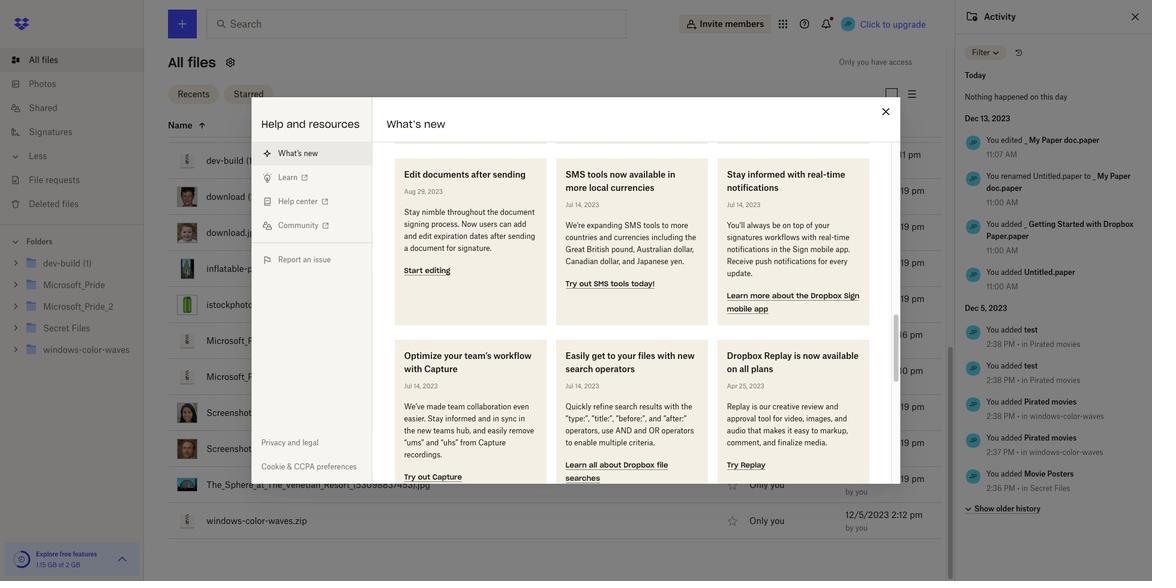 Task type: describe. For each thing, give the bounding box(es) containing it.
1 added from the top
[[1002, 220, 1023, 229]]

name download.jpeg, modified 11/15/2023 5:19 pm, element
[[168, 215, 943, 251]]

name download (1).jpeg, modified 11/15/2023 5:19 pm, element
[[168, 179, 943, 215]]

list containing all files
[[0, 41, 144, 225]]

new inside we've made team collaboration even easier. stay informed and in sync in the new teams hub, and easily remove "ums" and "uhs" from capture recordings.
[[417, 426, 431, 435]]

dec 13, 2023
[[965, 114, 1011, 123]]

2 gb from the left
[[71, 561, 80, 569]]

am inside you edited _ my paper doc.paper 11:07 am
[[1006, 150, 1018, 159]]

you added
[[987, 220, 1025, 229]]

of for top
[[806, 221, 813, 230]]

files down file requests "link"
[[62, 199, 79, 209]]

only you button for screenshot 2023-11-13 at 10.51.08 am.png
[[750, 443, 785, 456]]

11/15/2023 5:19 pm by you for download (1).jpeg
[[846, 185, 925, 208]]

stay inside we've made team collaboration even easier. stay informed and in sync in the new teams hub, and easily remove "ums" and "uhs" from capture recordings.
[[427, 414, 443, 423]]

you inside 12/5/2023 2:16 pm by you
[[856, 343, 868, 352]]

available inside "sms tools now available in more local currencies"
[[629, 169, 666, 180]]

movies inside you added pirated movies 2:37 pm • in windows-color-waves
[[1052, 433, 1077, 442]]

jul 14, 2023 for easily get to your files with new search operators
[[566, 382, 599, 390]]

name the_sphere_at_the_venetian_resort_(53098837453).jpg, modified 11/15/2023 5:19 pm, element
[[168, 467, 943, 503]]

sms for we're expanding sms tools to more countries and currencies including the great british pound, australian dollar, canadian dollar, and japanese yen.
[[624, 221, 641, 230]]

waves for you added pirated movies 2:38 pm • in windows-color-waves
[[1083, 412, 1104, 421]]

11/15/2023 5:19 pm by you for inflatable-pants-today-inline-200227-5.webp
[[846, 257, 925, 280]]

rewind this folder image
[[1014, 48, 1024, 58]]

2 2:38 from the top
[[987, 376, 1002, 385]]

search inside easily get to your files with new search operators
[[566, 364, 593, 374]]

the inside quickly refine search results with the "type:", "title:", "before:",  and "after:" operators, use and and or operators to enable multiple criteria.
[[681, 402, 692, 411]]

pm for istockphoto-610015062-612x612.jpg
[[912, 293, 925, 303]]

center
[[296, 197, 318, 206]]

signature.
[[458, 244, 492, 253]]

for inside stay nimble throughout the document signing process. now users can add and edit expiration dates after sending a document for signature.
[[446, 244, 456, 253]]

screenshot 2023-11-13 at 10.51.08 am.png
[[207, 443, 375, 454]]

5:19 for the_sphere_at_the_venetian_resort_(53098837453).jpg
[[894, 473, 910, 484]]

by for dev-build (1).zip
[[846, 163, 854, 172]]

markup,
[[820, 426, 848, 435]]

2023 for optimize your team's workflow with capture
[[423, 382, 438, 390]]

my inside _ my paper doc.paper
[[1098, 172, 1109, 181]]

0 vertical spatial on
[[1031, 92, 1039, 101]]

start editing link
[[404, 265, 450, 276]]

photos
[[29, 79, 56, 89]]

11/15/2023 for screenshot 2023-11-13 at 10.51.08 am.png
[[846, 437, 891, 448]]

your inside you'll always be on top of your signatures workflows with real-time notifications in the sign mobile app. receive push notifications for every update.
[[815, 221, 830, 230]]

you inside the name 4570_university_ave____pierre_galant_1.0.jpg, modified 11/15/2023 5:19 pm, element
[[856, 55, 868, 64]]

at for 9.45.56
[[301, 407, 309, 418]]

in inside the you added movie posters 2:36 pm • in secret files
[[1022, 484, 1028, 493]]

paper.paper
[[987, 232, 1029, 241]]

you'll always be on top of your signatures workflows with real-time notifications in the sign mobile app. receive push notifications for every update.
[[727, 221, 850, 278]]

"ums"
[[404, 438, 424, 447]]

with inside easily get to your files with new search operators
[[657, 351, 675, 361]]

11:00 inside you added untitled.paper 11:00 am
[[987, 282, 1005, 291]]

only you button for the_sphere_at_the_venetian_resort_(53098837453).jpg
[[750, 479, 785, 492]]

apr
[[727, 382, 737, 390]]

the inside we're expanding sms tools to more countries and currencies including the great british pound, australian dollar, canadian dollar, and japanese yen.
[[685, 233, 696, 242]]

easily get to your files with new search operators
[[566, 351, 695, 374]]

issue
[[313, 255, 331, 264]]

added inside you added pirated movies 2:37 pm • in windows-color-waves
[[1002, 433, 1023, 442]]

am.png for screenshot 2023-11-13 at 10.51.08 am.png
[[344, 443, 375, 454]]

all inside learn all about dropbox file searches
[[589, 460, 597, 469]]

pants-
[[247, 263, 273, 273]]

you inside 12/5/2023 2:12 pm by you
[[856, 523, 868, 532]]

the inside stay nimble throughout the document signing process. now users can add and edit expiration dates after sending a document for signature.
[[487, 208, 498, 217]]

receive
[[727, 257, 753, 266]]

today-
[[273, 263, 298, 273]]

add to starred image for the_sphere_at_the_venetian_resort_(53098837453).jpg
[[726, 478, 740, 492]]

dev-
[[207, 155, 224, 165]]

pm down "dec 5, 2023"
[[1004, 340, 1016, 349]]

with inside quickly refine search results with the "type:", "title:", "before:",  and "after:" operators, use and and or operators to enable multiple criteria.
[[664, 402, 679, 411]]

you inside you added pirated movies 2:37 pm • in windows-color-waves
[[987, 433, 1000, 442]]

by you
[[846, 55, 868, 64]]

for inside the replay is our creative review and approval tool for video, images, and audio that makes it easy to markup, comment, and finalize media.
[[773, 414, 782, 423]]

operators inside quickly refine search results with the "type:", "title:", "before:",  and "after:" operators, use and and or operators to enable multiple criteria.
[[662, 426, 694, 435]]

british
[[587, 245, 609, 254]]

your inside easily get to your files with new search operators
[[618, 351, 636, 361]]

am up the you added
[[1007, 198, 1019, 207]]

japanese
[[637, 257, 668, 266]]

only you for screenshot 2023-10-19 at 9.45.56 am.png
[[750, 408, 785, 418]]

tools for try out sms tools today!
[[611, 279, 629, 288]]

am inside you added untitled.paper 11:00 am
[[1007, 282, 1019, 291]]

dropbox inside _ getting started with dropbox paper.paper
[[1104, 220, 1134, 229]]

3 you from the top
[[987, 220, 1000, 229]]

by for screenshot 2023-11-13 at 10.51.08 am.png
[[846, 451, 854, 460]]

free
[[60, 551, 71, 558]]

1 2:38 from the top
[[987, 340, 1002, 349]]

capture inside we've made team collaboration even easier. stay informed and in sync in the new teams hub, and easily remove "ums" and "uhs" from capture recordings.
[[478, 438, 506, 447]]

now inside "sms tools now available in more local currencies"
[[610, 169, 627, 180]]

you inside you added pirated movies 2:38 pm • in windows-color-waves
[[987, 397, 1000, 406]]

_ my paper doc.paper
[[987, 172, 1131, 193]]

14, for sms tools now available in more local currencies
[[575, 201, 582, 208]]

11:00 am for _ my paper doc.paper
[[987, 198, 1019, 207]]

4
[[750, 264, 755, 274]]

currencies inside "sms tools now available in more local currencies"
[[611, 183, 654, 193]]

click
[[861, 19, 881, 29]]

time inside stay informed with real-time notifications
[[827, 169, 845, 180]]

help for help center
[[278, 197, 294, 206]]

all files inside list item
[[29, 55, 58, 65]]

access
[[889, 58, 913, 67]]

movies inside you added pirated movies 2:38 pm • in windows-color-waves
[[1052, 397, 1077, 406]]

search inside quickly refine search results with the "type:", "title:", "before:",  and "after:" operators, use and and or operators to enable multiple criteria.
[[615, 402, 637, 411]]

by for istockphoto-610015062-612x612.jpg
[[846, 307, 854, 316]]

you added pirated movies 2:38 pm • in windows-color-waves
[[987, 397, 1104, 421]]

edit
[[419, 232, 432, 241]]

inline-
[[298, 263, 323, 273]]

easily
[[566, 351, 590, 361]]

am down paper.paper
[[1007, 246, 1019, 255]]

what's inside button
[[278, 149, 302, 158]]

shared
[[29, 103, 58, 113]]

2:36
[[987, 484, 1002, 493]]

/screenshot 2023-10-19 at 9.45.56 am.png image
[[177, 403, 198, 423]]

3 added from the top
[[1002, 325, 1023, 334]]

microsoft_pride_2.zip link
[[207, 334, 291, 348]]

1 you added test 2:38 pm • in pirated movies from the top
[[987, 325, 1081, 349]]

comment,
[[727, 438, 761, 447]]

learn all about dropbox file searches link
[[566, 459, 668, 483]]

dec 5, 2023
[[965, 304, 1008, 313]]

name screenshot 2023-11-13 at 10.51.08 am.png, modified 11/15/2023 5:19 pm, element
[[168, 431, 943, 467]]

stay for stay informed with real-time notifications
[[727, 169, 746, 180]]

2:11
[[892, 149, 906, 159]]

learn more about the dropbox sign mobile app link
[[727, 290, 860, 314]]

easily
[[488, 426, 507, 435]]

the inside we've made team collaboration even easier. stay informed and in sync in the new teams hub, and easily remove "ums" and "uhs" from capture recordings.
[[404, 426, 415, 435]]

only you button for dev-build (1).zip
[[750, 154, 785, 168]]

report an issue
[[278, 255, 331, 264]]

name windows-color-waves.zip, modified 12/5/2023 2:12 pm, element
[[168, 503, 943, 539]]

help for help and resources
[[261, 118, 284, 130]]

dropbox inside learn more about the dropbox sign mobile app
[[811, 291, 842, 300]]

you inside you added untitled.paper 11:00 am
[[987, 268, 1000, 277]]

resources
[[309, 118, 360, 130]]

about for with
[[600, 460, 621, 469]]

more for sms tools now available in more local currencies
[[566, 183, 587, 193]]

/4570_university_ave____pierre_galant_1.0.jpg image
[[177, 46, 198, 59]]

5.webp
[[357, 263, 386, 273]]

doc.paper inside _ my paper doc.paper
[[987, 184, 1022, 193]]

documents
[[423, 169, 469, 180]]

report an issue link
[[252, 248, 372, 272]]

you inside name inflatable-pants-today-inline-200227-5.webp, modified 11/15/2023 5:19 pm, element
[[856, 271, 868, 280]]

pm for microsoft_pride.zip
[[911, 365, 924, 376]]

makes
[[763, 426, 786, 435]]

is inside the replay is our creative review and approval tool for video, images, and audio that makes it easy to markup, comment, and finalize media.
[[752, 402, 758, 411]]

file requests link
[[10, 168, 144, 192]]

it
[[788, 426, 792, 435]]

1 vertical spatial notifications
[[727, 245, 769, 254]]

signatures
[[29, 127, 72, 137]]

5 you from the top
[[987, 325, 1000, 334]]

folders button
[[0, 232, 144, 250]]

only you button for istockphoto-610015062-612x612.jpg
[[750, 298, 785, 312]]

learn more about the dropbox sign mobile app
[[727, 291, 860, 313]]

all files list item
[[0, 48, 144, 72]]

sending inside stay nimble throughout the document signing process. now users can add and edit expiration dates after sending a document for signature.
[[508, 232, 535, 241]]

less image
[[10, 151, 22, 163]]

by for inflatable-pants-today-inline-200227-5.webp
[[846, 271, 854, 280]]

1 horizontal spatial all files
[[168, 54, 216, 71]]

2023- for 11-
[[254, 443, 278, 454]]

2 vertical spatial notifications
[[774, 257, 816, 266]]

replay for try
[[741, 460, 765, 469]]

2023 for sms tools now available in more local currencies
[[584, 201, 599, 208]]

getting
[[1029, 220, 1056, 229]]

process.
[[431, 220, 459, 229]]

more inside learn more about the dropbox sign mobile app
[[750, 291, 770, 300]]

to up started
[[1085, 172, 1091, 181]]

canadian
[[566, 257, 598, 266]]

pm for inflatable-pants-today-inline-200227-5.webp
[[912, 257, 925, 267]]

this
[[1041, 92, 1054, 101]]

can
[[499, 220, 512, 229]]

only you for microsoft_pride.zip
[[750, 372, 785, 382]]

only you button for microsoft_pride_2.zip
[[750, 335, 785, 348]]

available inside the dropbox replay is now available on all plans
[[822, 351, 859, 361]]

/1703238.jpg image
[[177, 78, 198, 99]]

now inside the dropbox replay is now available on all plans
[[803, 351, 820, 361]]

name istockphoto-610015062-612x612.jpg, modified 11/15/2023 5:19 pm, element
[[168, 287, 943, 323]]

be
[[772, 221, 781, 230]]

file
[[29, 175, 43, 185]]

files inside easily get to your files with new search operators
[[638, 351, 655, 361]]

0 horizontal spatial learn
[[278, 173, 298, 182]]

posters
[[1048, 469, 1074, 478]]

quickly
[[566, 402, 591, 411]]

you inside you edited _ my paper doc.paper 11:07 am
[[987, 136, 1000, 145]]

1 vertical spatial document
[[410, 244, 444, 253]]

10.51.08
[[309, 443, 341, 454]]

sms for try out sms tools today!
[[594, 279, 608, 288]]

that
[[748, 426, 761, 435]]

capture inside optimize your team's workflow with capture
[[424, 364, 458, 374]]

download (1).jpeg link
[[207, 189, 276, 204]]

add to starred image for 1703238.jpg
[[726, 81, 740, 96]]

11/15/2023 5:19 pm by you for 1703238.jpg
[[846, 77, 925, 100]]

tools inside "sms tools now available in more local currencies"
[[587, 169, 608, 180]]

video,
[[784, 414, 804, 423]]

name db165f6aaa73d95c9004256537e7037b-uncropped_scaled_within_1536_1152.webp, modified 11/15/2023 5:19 pm, element
[[168, 107, 943, 143]]

audio
[[727, 426, 746, 435]]

inflatable-pants-today-inline-200227-5.webp
[[207, 263, 386, 273]]

for inside you'll always be on top of your signatures workflows with real-time notifications in the sign mobile app. receive push notifications for every update.
[[818, 257, 828, 266]]

users
[[479, 220, 497, 229]]

starred
[[234, 89, 264, 99]]

tools for we're expanding sms tools to more countries and currencies including the great british pound, australian dollar, canadian dollar, and japanese yen.
[[643, 221, 660, 230]]

only you button for 1703238.jpg
[[750, 82, 785, 96]]

deleted
[[29, 199, 60, 209]]

only you for 1703238.jpg
[[750, 84, 785, 94]]

1 horizontal spatial all
[[168, 54, 184, 71]]

get
[[592, 351, 605, 361]]

jul for stay informed with real-time notifications
[[727, 201, 735, 208]]

deleted files link
[[10, 192, 144, 216]]

jul 14, 2023 for optimize your team's workflow with capture
[[404, 382, 438, 390]]

nothing happened on this day
[[965, 92, 1068, 101]]

notifications inside stay informed with real-time notifications
[[727, 183, 779, 193]]

files up /1703238.jpg image
[[188, 54, 216, 71]]

to inside quickly refine search results with the "type:", "title:", "before:",  and "after:" operators, use and and or operators to enable multiple criteria.
[[566, 438, 572, 447]]

what's new inside button
[[278, 149, 318, 158]]

pm for db165f6aaa73d95c9004256537e7037b-uncropped_scaled_within_1536_1152.webp
[[912, 113, 925, 123]]

windows- for 2:37 pm
[[1030, 448, 1063, 457]]

4 members button
[[750, 262, 795, 276]]

is inside the dropbox replay is now available on all plans
[[794, 351, 801, 361]]

after inside stay nimble throughout the document signing process. now users can add and edit expiration dates after sending a document for signature.
[[490, 232, 506, 241]]

pm up you added pirated movies 2:38 pm • in windows-color-waves
[[1004, 376, 1016, 385]]

4 members
[[750, 264, 795, 274]]

in inside "sms tools now available in more local currencies"
[[668, 169, 675, 180]]

dropbox inside learn all about dropbox file searches
[[624, 460, 655, 469]]

"type:",
[[566, 414, 590, 423]]

pirated inside you added pirated movies 2:37 pm • in windows-color-waves
[[1025, 433, 1050, 442]]

made
[[426, 402, 446, 411]]

by for 1703238.jpg
[[846, 91, 854, 100]]

0 horizontal spatial dollar,
[[600, 257, 620, 266]]

4 added from the top
[[1002, 361, 1023, 370]]

/screenshot 2023-11-13 at 10.51.08 am.png image
[[177, 439, 198, 459]]

you inside 12/5/2023 2:11 pm by you
[[856, 163, 868, 172]]

2 test from the top
[[1025, 361, 1038, 370]]

sign inside you'll always be on top of your signatures workflows with real-time notifications in the sign mobile app. receive push notifications for every update.
[[793, 245, 809, 254]]

name inflatable-pants-today-inline-200227-5.webp, modified 11/15/2023 5:19 pm, element
[[168, 251, 943, 287]]

11/15/2023 5:19 pm by you for screenshot 2023-11-13 at 10.51.08 am.png
[[846, 437, 925, 460]]

at for 10.51.08
[[299, 443, 307, 454]]

about for notifications
[[772, 291, 794, 300]]

easier.
[[404, 414, 425, 423]]

2 vertical spatial windows-
[[207, 515, 245, 526]]

dec for dec 5, 2023
[[965, 304, 979, 313]]

1 horizontal spatial dollar,
[[674, 245, 694, 254]]

sms inside "sms tools now available in more local currencies"
[[566, 169, 585, 180]]

• for you added pirated movies 2:38 pm • in windows-color-waves
[[1018, 412, 1020, 421]]

only for microsoft_pride_2.zip
[[750, 336, 769, 346]]

in inside you'll always be on top of your signatures workflows with real-time notifications in the sign mobile app. receive push notifications for every update.
[[771, 245, 778, 254]]

name 1703238.jpg, modified 11/15/2023 5:19 pm, element
[[168, 71, 943, 107]]

you added untitled.paper 11:00 am
[[987, 268, 1076, 291]]

quota usage element
[[12, 550, 31, 569]]

paper inside _ my paper doc.paper
[[1111, 172, 1131, 181]]

by for windows-color-waves.zip
[[846, 523, 854, 532]]

editing
[[425, 266, 450, 275]]

and
[[615, 426, 632, 435]]

"uhs"
[[441, 438, 458, 447]]

only you for download (1).jpeg
[[750, 192, 785, 202]]

2 vertical spatial capture
[[432, 472, 462, 481]]

6 you from the top
[[987, 361, 1000, 370]]

out for more
[[579, 279, 592, 288]]

2
[[66, 561, 69, 569]]

12/5/2023 for 12/5/2023 2:16 pm
[[846, 329, 890, 340]]

add to starred image for download (1).jpeg
[[726, 189, 740, 204]]

only you button for screenshot 2023-10-19 at 9.45.56 am.png
[[750, 407, 785, 420]]

11/15/2023 for screenshot 2023-10-19 at 9.45.56 am.png
[[846, 401, 891, 412]]

11/15/2023 for the_sphere_at_the_venetian_resort_(53098837453).jpg
[[846, 473, 891, 484]]

ccpa
[[294, 462, 315, 471]]

nothing
[[965, 92, 993, 101]]

we've
[[404, 402, 425, 411]]

2023 for dropbox replay is now available on all plans
[[749, 382, 764, 390]]

name dev-build (1).zip, modified 12/5/2023 2:11 pm, element
[[168, 143, 943, 179]]

2 vertical spatial color-
[[245, 515, 268, 526]]

real- inside you'll always be on top of your signatures workflows with real-time notifications in the sign mobile app. receive push notifications for every update.
[[819, 233, 834, 242]]

start editing
[[404, 266, 450, 275]]

with inside stay informed with real-time notifications
[[787, 169, 806, 180]]

windows- for 2:38 pm
[[1030, 412, 1064, 421]]

paper inside you edited _ my paper doc.paper 11:07 am
[[1042, 136, 1063, 145]]

and inside stay nimble throughout the document signing process. now users can add and edit expiration dates after sending a document for signature.
[[404, 232, 417, 241]]

replay inside the replay is our creative review and approval tool for video, images, and audio that makes it easy to markup, comment, and finalize media.
[[727, 402, 750, 411]]

add to starred image for 12/5/2023 2:10 pm
[[726, 370, 740, 384]]

0 vertical spatial after
[[471, 169, 491, 180]]

to right click at the top of page
[[883, 19, 891, 29]]

new inside button
[[304, 149, 318, 158]]

by for microsoft_pride_2.zip
[[846, 343, 854, 352]]

real- inside stay informed with real-time notifications
[[808, 169, 827, 180]]

untitled.paper for added
[[1025, 268, 1076, 277]]

/the_sphere_at_the_venetian_resort_(53098837453).jpg image
[[177, 478, 198, 492]]

pm for 1703238.jpg
[[912, 77, 925, 87]]

all inside the dropbox replay is now available on all plans
[[739, 364, 749, 374]]

11/15/2023 for inflatable-pants-today-inline-200227-5.webp
[[846, 257, 891, 267]]

5:19 for download.jpeg
[[894, 221, 910, 231]]

only you button for download (1).jpeg
[[750, 190, 785, 204]]

1 test from the top
[[1025, 325, 1038, 334]]

day
[[1056, 92, 1068, 101]]



Task type: vqa. For each thing, say whether or not it's contained in the screenshot.


Task type: locate. For each thing, give the bounding box(es) containing it.
2 vertical spatial 2:38
[[987, 412, 1002, 421]]

0 vertical spatial _
[[1025, 136, 1028, 145]]

0 horizontal spatial doc.paper
[[987, 184, 1022, 193]]

only for dev-build (1).zip
[[750, 156, 769, 166]]

for
[[446, 244, 456, 253], [818, 257, 828, 266], [773, 414, 782, 423]]

only
[[839, 58, 856, 67], [750, 84, 769, 94], [750, 156, 769, 166], [750, 192, 769, 202], [750, 228, 769, 238], [750, 300, 769, 310], [750, 336, 769, 346], [750, 372, 769, 382], [750, 408, 769, 418], [750, 444, 769, 454], [750, 480, 769, 490], [750, 516, 769, 526]]

out for capture
[[418, 472, 430, 481]]

12/5/2023 left 2:10
[[846, 365, 890, 376]]

7 only you from the top
[[750, 372, 785, 382]]

at right 19
[[301, 407, 309, 418]]

11/15/2023 5:19 pm by you inside name inflatable-pants-today-inline-200227-5.webp, modified 11/15/2023 5:19 pm, element
[[846, 257, 925, 280]]

1 add to starred image from the top
[[726, 153, 740, 168]]

you added test 2:38 pm • in pirated movies down "dec 5, 2023"
[[987, 325, 1081, 349]]

12/5/2023 2:12 pm by you
[[846, 509, 923, 532]]

9 11/15/2023 5:19 pm by you from the top
[[846, 473, 925, 496]]

more left the local
[[566, 183, 587, 193]]

close right sidebar image
[[1129, 10, 1143, 24]]

9 only you from the top
[[750, 444, 785, 454]]

tools up the local
[[587, 169, 608, 180]]

only you inside name microsoft_pride.zip, modified 12/5/2023 2:10 pm, element
[[750, 372, 785, 382]]

11/15/2023 5:19 pm by you for download.jpeg
[[846, 221, 925, 244]]

2 by from the top
[[846, 91, 854, 100]]

_ right 'edited'
[[1025, 136, 1028, 145]]

dropbox right started
[[1104, 220, 1134, 229]]

0 vertical spatial at
[[301, 407, 309, 418]]

about down members
[[772, 291, 794, 300]]

add to starred image inside name microsoft_pride.zip, modified 12/5/2023 2:10 pm, element
[[726, 370, 740, 384]]

7 5:19 from the top
[[894, 401, 910, 412]]

1 vertical spatial currencies
[[614, 233, 650, 242]]

only you have access
[[839, 58, 913, 67]]

7 only you button from the top
[[750, 371, 785, 384]]

added inside the you added movie posters 2:36 pm • in secret files
[[1002, 469, 1023, 478]]

2 vertical spatial tools
[[611, 279, 629, 288]]

0 vertical spatial sign
[[793, 245, 809, 254]]

learn all about dropbox file searches
[[566, 460, 668, 483]]

test
[[1025, 325, 1038, 334], [1025, 361, 1038, 370]]

try down the canadian
[[566, 279, 577, 288]]

2023 down the local
[[584, 201, 599, 208]]

operators down "after:"
[[662, 426, 694, 435]]

windows-
[[1030, 412, 1064, 421], [1030, 448, 1063, 457], [207, 515, 245, 526]]

0 horizontal spatial on
[[727, 364, 737, 374]]

download
[[207, 191, 245, 201]]

12/5/2023 left 2:16
[[846, 329, 890, 340]]

by inside name screenshot 2023-10-19 at 9.45.56 am.png, modified 11/15/2023 5:19 pm, element
[[846, 415, 854, 424]]

1 horizontal spatial paper
[[1111, 172, 1131, 181]]

_ down you edited _ my paper doc.paper 11:07 am
[[1093, 172, 1096, 181]]

2023 right 29,
[[428, 188, 443, 195]]

remove from starred image for only you
[[726, 297, 740, 312]]

1 horizontal spatial search
[[615, 402, 637, 411]]

3 only you button from the top
[[750, 190, 785, 204]]

2 11:00 from the top
[[987, 246, 1005, 255]]

1 vertical spatial search
[[615, 402, 637, 411]]

2023 right 25,
[[749, 382, 764, 390]]

1 vertical spatial paper
[[1111, 172, 1131, 181]]

1 horizontal spatial try
[[566, 279, 577, 288]]

11/15/2023 5:19 pm by you inside name screenshot 2023-10-19 at 9.45.56 am.png, modified 11/15/2023 5:19 pm, element
[[846, 401, 925, 424]]

dec left '5,'
[[965, 304, 979, 313]]

0 vertical spatial sms
[[566, 169, 585, 180]]

today
[[965, 71, 986, 80]]

12/5/2023 inside 12/5/2023 2:12 pm by you
[[846, 509, 890, 520]]

1 11:00 am from the top
[[987, 198, 1019, 207]]

12/5/2023 for 12/5/2023 2:11 pm
[[846, 149, 890, 159]]

untitled.paper down _ getting started with dropbox paper.paper on the right of the page
[[1025, 268, 1076, 277]]

5:19 for db165f6aaa73d95c9004256537e7037b-uncropped_scaled_within_1536_1152.webp
[[894, 113, 910, 123]]

add to starred image
[[726, 81, 740, 96], [726, 189, 740, 204], [726, 225, 740, 240], [726, 442, 740, 456], [726, 478, 740, 492], [726, 514, 740, 528]]

dropbox up plans
[[727, 351, 762, 361]]

privacy
[[261, 438, 286, 447]]

more inside we're expanding sms tools to more countries and currencies including the great british pound, australian dollar, canadian dollar, and japanese yen.
[[671, 221, 688, 230]]

1 horizontal spatial mobile
[[810, 245, 834, 254]]

12/5/2023 left 2:11
[[846, 149, 890, 159]]

pm inside you added pirated movies 2:37 pm • in windows-color-waves
[[1004, 448, 1015, 457]]

1 vertical spatial of
[[58, 561, 64, 569]]

1 horizontal spatial what's new
[[387, 118, 446, 130]]

11/15/2023 up 12/5/2023 2:11 pm by you
[[846, 113, 891, 123]]

jul up "quickly"
[[566, 382, 573, 390]]

pm
[[1004, 340, 1016, 349], [1004, 376, 1016, 385], [1004, 412, 1016, 421], [1004, 448, 1015, 457], [1004, 484, 1016, 493]]

sending down the add
[[508, 232, 535, 241]]

try out capture link
[[404, 471, 462, 482]]

1 horizontal spatial sms
[[594, 279, 608, 288]]

dropbox down criteria.
[[624, 460, 655, 469]]

0 vertical spatial 11:00 am
[[987, 198, 1019, 207]]

1 gb from the left
[[48, 561, 57, 569]]

to inside we're expanding sms tools to more countries and currencies including the great british pound, australian dollar, canadian dollar, and japanese yen.
[[662, 221, 669, 230]]

2 remove from starred image from the top
[[726, 297, 740, 312]]

name microsoft_pride_2.zip, modified 12/5/2023 2:16 pm, element
[[168, 323, 943, 359]]

windows- inside you added pirated movies 2:37 pm • in windows-color-waves
[[1030, 448, 1063, 457]]

operators,
[[566, 426, 600, 435]]

started
[[1058, 220, 1085, 229]]

1 vertical spatial help
[[278, 197, 294, 206]]

only you for windows-color-waves.zip
[[750, 516, 785, 526]]

/inflatable pants today inline 200227 5.webp image
[[180, 258, 194, 279]]

6 5:19 from the top
[[894, 293, 910, 303]]

with up results
[[657, 351, 675, 361]]

8 11/15/2023 5:19 pm by you from the top
[[846, 437, 925, 460]]

push
[[755, 257, 772, 266]]

jul for optimize your team's workflow with capture
[[404, 382, 412, 390]]

0 horizontal spatial try
[[404, 472, 416, 481]]

folders
[[26, 237, 53, 246]]

untitled.paper inside you added untitled.paper 11:00 am
[[1025, 268, 1076, 277]]

2023
[[992, 114, 1011, 123], [428, 188, 443, 195], [584, 201, 599, 208], [746, 201, 761, 208], [989, 304, 1008, 313], [423, 382, 438, 390], [584, 382, 599, 390], [749, 382, 764, 390]]

11 only you button from the top
[[750, 515, 785, 528]]

/download (1).jpeg image
[[177, 186, 198, 207]]

9 5:19 from the top
[[894, 473, 910, 484]]

1 2023- from the top
[[254, 407, 278, 418]]

search up the "before:",
[[615, 402, 637, 411]]

only inside name download (1).jpeg, modified 11/15/2023 5:19 pm, element
[[750, 192, 769, 202]]

optimize your team's workflow with capture
[[404, 351, 532, 374]]

learn inside learn all about dropbox file searches
[[566, 460, 587, 469]]

11 by from the top
[[846, 415, 854, 424]]

help and resources dialog
[[252, 0, 901, 495]]

11:00 up the you added
[[987, 198, 1005, 207]]

3 5:19 from the top
[[894, 185, 910, 195]]

11:00 am up the you added
[[987, 198, 1019, 207]]

to up including
[[662, 221, 669, 230]]

is
[[794, 351, 801, 361], [752, 402, 758, 411]]

expanding
[[587, 221, 622, 230]]

capture down easily
[[478, 438, 506, 447]]

only you button
[[750, 82, 785, 96], [750, 154, 785, 168], [750, 190, 785, 204], [750, 226, 785, 240], [750, 298, 785, 312], [750, 335, 785, 348], [750, 371, 785, 384], [750, 407, 785, 420], [750, 443, 785, 456], [750, 479, 785, 492], [750, 515, 785, 528]]

pm for dev-build (1).zip
[[909, 149, 922, 159]]

2 12/5/2023 from the top
[[846, 329, 890, 340]]

1 horizontal spatial tools
[[611, 279, 629, 288]]

1703238.jpg
[[207, 83, 256, 93]]

on inside you'll always be on top of your signatures workflows with real-time notifications in the sign mobile app. receive push notifications for every update.
[[783, 221, 791, 230]]

10 by from the top
[[846, 379, 854, 388]]

add to starred image
[[726, 153, 740, 168], [726, 334, 740, 348], [726, 370, 740, 384], [726, 406, 740, 420]]

13 by from the top
[[846, 487, 854, 496]]

screenshot for screenshot 2023-10-19 at 9.45.56 am.png
[[207, 407, 252, 418]]

add to starred image up apr
[[726, 334, 740, 348]]

11/15/2023 inside name 1703238.jpg, modified 11/15/2023 5:19 pm, element
[[846, 77, 891, 87]]

pm for screenshot 2023-11-13 at 10.51.08 am.png
[[912, 437, 925, 448]]

requests
[[46, 175, 80, 185]]

by inside name 1703238.jpg, modified 11/15/2023 5:19 pm, element
[[846, 91, 854, 100]]

pm for you added pirated movies 2:38 pm • in windows-color-waves
[[1004, 412, 1016, 421]]

4 11/15/2023 from the top
[[846, 221, 891, 231]]

9 by from the top
[[846, 343, 854, 352]]

activity
[[985, 11, 1016, 22]]

1 vertical spatial more
[[671, 221, 688, 230]]

on left this
[[1031, 92, 1039, 101]]

1 vertical spatial doc.paper
[[987, 184, 1022, 193]]

5:19 for screenshot 2023-10-19 at 9.45.56 am.png
[[894, 401, 910, 412]]

to left enable at the bottom of the page
[[566, 438, 572, 447]]

stay for stay nimble throughout the document signing process. now users can add and edit expiration dates after sending a document for signature.
[[404, 208, 420, 217]]

0 vertical spatial capture
[[424, 364, 458, 374]]

after down can
[[490, 232, 506, 241]]

table containing 11/15/2023 5:19 pm
[[151, 0, 943, 539]]

capture down optimize
[[424, 364, 458, 374]]

pound,
[[611, 245, 635, 254]]

11/15/2023 down app.
[[846, 257, 891, 267]]

screenshot
[[207, 407, 252, 418], [207, 443, 252, 454]]

replay down "comment,"
[[741, 460, 765, 469]]

pirated inside you added pirated movies 2:38 pm • in windows-color-waves
[[1025, 397, 1050, 406]]

with inside _ getting started with dropbox paper.paper
[[1087, 220, 1102, 229]]

pm for download (1).jpeg
[[912, 185, 925, 195]]

_ for with
[[1025, 220, 1028, 229]]

0 horizontal spatial gb
[[48, 561, 57, 569]]

enable
[[574, 438, 597, 447]]

5:19 for inflatable-pants-today-inline-200227-5.webp
[[894, 257, 910, 267]]

you added movie posters 2:36 pm • in secret files
[[987, 469, 1074, 493]]

is up creative
[[794, 351, 801, 361]]

1 dec from the top
[[965, 114, 979, 123]]

1 vertical spatial out
[[418, 472, 430, 481]]

time up app.
[[834, 233, 850, 242]]

1 horizontal spatial what's
[[387, 118, 421, 130]]

only for microsoft_pride.zip
[[750, 372, 769, 382]]

1 by from the top
[[846, 55, 854, 64]]

11:00 am down paper.paper
[[987, 246, 1019, 255]]

start
[[404, 266, 423, 275]]

the inside you'll always be on top of your signatures workflows with real-time notifications in the sign mobile app. receive push notifications for every update.
[[780, 245, 791, 254]]

replay up plans
[[764, 351, 792, 361]]

7 you from the top
[[987, 397, 1000, 406]]

download.jpeg link
[[207, 225, 265, 240]]

5 added from the top
[[1002, 397, 1023, 406]]

1 vertical spatial what's
[[278, 149, 302, 158]]

1 vertical spatial color-
[[1063, 448, 1083, 457]]

learn inside learn more about the dropbox sign mobile app
[[727, 291, 748, 300]]

1 only you button from the top
[[750, 82, 785, 96]]

workflows
[[765, 233, 800, 242]]

after right documents
[[471, 169, 491, 180]]

add to starred image inside name the_sphere_at_the_venetian_resort_(53098837453).jpg, modified 11/15/2023 5:19 pm, element
[[726, 478, 740, 492]]

only for download.jpeg
[[750, 228, 769, 238]]

only you inside name the_sphere_at_the_venetian_resort_(53098837453).jpg, modified 11/15/2023 5:19 pm, element
[[750, 480, 785, 490]]

dropbox inside the dropbox replay is now available on all plans
[[727, 351, 762, 361]]

8 only you from the top
[[750, 408, 785, 418]]

by for screenshot 2023-10-19 at 9.45.56 am.png
[[846, 415, 854, 424]]

operators inside easily get to your files with new search operators
[[595, 364, 635, 374]]

11/15/2023 up 12/5/2023 2:12 pm by you
[[846, 473, 891, 484]]

1 vertical spatial about
[[600, 460, 621, 469]]

11 only you from the top
[[750, 516, 785, 526]]

1 vertical spatial screenshot
[[207, 443, 252, 454]]

informed inside stay informed with real-time notifications
[[748, 169, 785, 180]]

0 horizontal spatial sms
[[566, 169, 585, 180]]

cookie & ccpa preferences
[[261, 462, 357, 471]]

replay for dropbox
[[764, 351, 792, 361]]

0 vertical spatial 11:00
[[987, 198, 1005, 207]]

1 horizontal spatial for
[[773, 414, 782, 423]]

cookie
[[261, 462, 285, 471]]

1 horizontal spatial operators
[[662, 426, 694, 435]]

add to starred image inside "name dev-build (1).zip, modified 12/5/2023 2:11 pm," element
[[726, 153, 740, 168]]

6 added from the top
[[1002, 433, 1023, 442]]

1 horizontal spatial document
[[500, 208, 535, 217]]

learn up searches
[[566, 460, 587, 469]]

1 vertical spatial sending
[[508, 232, 535, 241]]

5 only you from the top
[[750, 300, 785, 310]]

only you for microsoft_pride_2.zip
[[750, 336, 785, 346]]

a
[[404, 244, 408, 253]]

12/5/2023 for 12/5/2023 2:12 pm
[[846, 509, 890, 520]]

sms down the canadian
[[594, 279, 608, 288]]

your left team's
[[444, 351, 462, 361]]

group
[[0, 250, 144, 370]]

1 vertical spatial time
[[834, 233, 850, 242]]

istockphoto-610015062-612x612.jpg link
[[207, 297, 352, 312]]

pm inside 12/5/2023 2:10 pm by you
[[911, 365, 924, 376]]

5 11/15/2023 from the top
[[846, 257, 891, 267]]

only you button inside name download.jpeg, modified 11/15/2023 5:19 pm, "element"
[[750, 226, 785, 240]]

jul for sms tools now available in more local currencies
[[566, 201, 573, 208]]

only inside name download.jpeg, modified 11/15/2023 5:19 pm, "element"
[[750, 228, 769, 238]]

0 vertical spatial what's
[[387, 118, 421, 130]]

dollar, down british
[[600, 257, 620, 266]]

11/15/2023 5:19 pm by you up app.
[[846, 221, 925, 244]]

3 by from the top
[[846, 127, 854, 136]]

14, up we've
[[414, 382, 421, 390]]

1 am.png from the top
[[344, 407, 375, 418]]

only you for the_sphere_at_the_venetian_resort_(53098837453).jpg
[[750, 480, 785, 490]]

to inside easily get to your files with new search operators
[[607, 351, 616, 361]]

9.45.56
[[311, 407, 341, 418]]

use
[[601, 426, 613, 435]]

more up including
[[671, 221, 688, 230]]

0 horizontal spatial sign
[[793, 245, 809, 254]]

aug
[[404, 188, 416, 195]]

click to upgrade link
[[861, 19, 926, 29]]

2:38 inside you added pirated movies 2:38 pm • in windows-color-waves
[[987, 412, 1002, 421]]

only you for istockphoto-610015062-612x612.jpg
[[750, 300, 785, 310]]

4 12/5/2023 from the top
[[846, 509, 890, 520]]

10 only you from the top
[[750, 480, 785, 490]]

only you inside "name dev-build (1).zip, modified 12/5/2023 2:11 pm," element
[[750, 156, 785, 166]]

0 vertical spatial time
[[827, 169, 845, 180]]

1 vertical spatial untitled.paper
[[1025, 268, 1076, 277]]

the_sphere_at_the_venetian_resort_(53098837453).jpg
[[207, 479, 430, 490]]

pm inside 12/5/2023 2:12 pm by you
[[910, 509, 923, 520]]

only you button for windows-color-waves.zip
[[750, 515, 785, 528]]

• for you added movie posters 2:36 pm • in secret files
[[1018, 484, 1020, 493]]

in inside you added pirated movies 2:38 pm • in windows-color-waves
[[1022, 412, 1028, 421]]

1 vertical spatial all
[[589, 460, 597, 469]]

preferences
[[317, 462, 357, 471]]

pm for screenshot 2023-10-19 at 9.45.56 am.png
[[912, 401, 925, 412]]

11/15/2023 5:19 pm by you up 2:16
[[846, 293, 925, 316]]

29,
[[417, 188, 426, 195]]

200227-
[[323, 263, 357, 273]]

operators down get
[[595, 364, 635, 374]]

with down top
[[802, 233, 817, 242]]

you edited _ my paper doc.paper 11:07 am
[[987, 136, 1100, 159]]

/download.jpeg image
[[177, 222, 198, 243]]

added inside you added pirated movies 2:38 pm • in windows-color-waves
[[1002, 397, 1023, 406]]

add to starred image for windows-color-waves.zip
[[726, 514, 740, 528]]

jul up you'll
[[727, 201, 735, 208]]

an
[[303, 255, 312, 264]]

sending up can
[[493, 169, 526, 180]]

0 horizontal spatial document
[[410, 244, 444, 253]]

9 only you button from the top
[[750, 443, 785, 456]]

hub,
[[456, 426, 471, 435]]

list
[[0, 41, 144, 225]]

name microsoft_pride.zip, modified 12/5/2023 2:10 pm, element
[[168, 359, 943, 395]]

only you button for microsoft_pride.zip
[[750, 371, 785, 384]]

color-
[[1064, 412, 1083, 421], [1063, 448, 1083, 457], [245, 515, 268, 526]]

files
[[1055, 484, 1071, 493]]

add
[[514, 220, 526, 229]]

9 11/15/2023 from the top
[[846, 473, 891, 484]]

1 horizontal spatial stay
[[427, 414, 443, 423]]

by for download.jpeg
[[846, 235, 854, 244]]

2 you added test 2:38 pm • in pirated movies from the top
[[987, 361, 1081, 385]]

only you button inside name 1703238.jpg, modified 11/15/2023 5:19 pm, element
[[750, 82, 785, 96]]

stay up signing
[[404, 208, 420, 217]]

review
[[801, 402, 824, 411]]

8 11/15/2023 from the top
[[846, 437, 891, 448]]

pm right 2:37
[[1004, 448, 1015, 457]]

5:19 for istockphoto-610015062-612x612.jpg
[[894, 293, 910, 303]]

of right top
[[806, 221, 813, 230]]

mobile inside you'll always be on top of your signatures workflows with real-time notifications in the sign mobile app. receive push notifications for every update.
[[810, 245, 834, 254]]

1 11/15/2023 from the top
[[846, 77, 891, 87]]

only inside "name dev-build (1).zip, modified 12/5/2023 2:11 pm," element
[[750, 156, 769, 166]]

1 vertical spatial my
[[1098, 172, 1109, 181]]

8 you from the top
[[987, 433, 1000, 442]]

12/5/2023 inside 12/5/2023 2:11 pm by you
[[846, 149, 890, 159]]

only you inside name download (1).jpeg, modified 11/15/2023 5:19 pm, element
[[750, 192, 785, 202]]

8 5:19 from the top
[[894, 437, 910, 448]]

test up you added pirated movies 2:38 pm • in windows-color-waves
[[1025, 361, 1038, 370]]

1 vertical spatial stay
[[404, 208, 420, 217]]

11/15/2023 for istockphoto-610015062-612x612.jpg
[[846, 293, 891, 303]]

1 vertical spatial operators
[[662, 426, 694, 435]]

all
[[739, 364, 749, 374], [589, 460, 597, 469]]

14, for easily get to your files with new search operators
[[575, 382, 582, 390]]

by inside name download.jpeg, modified 11/15/2023 5:19 pm, "element"
[[846, 235, 854, 244]]

0 vertical spatial remove from starred image
[[726, 261, 740, 276]]

0 vertical spatial for
[[446, 244, 456, 253]]

0 vertical spatial sending
[[493, 169, 526, 180]]

11/15/2023 5:19 pm by you down have
[[846, 77, 925, 100]]

pm for windows-color-waves.zip
[[910, 509, 923, 520]]

0 vertical spatial real-
[[808, 169, 827, 180]]

2023 up refine
[[584, 382, 599, 390]]

11/15/2023 up 12/5/2023 2:16 pm by you at bottom right
[[846, 293, 891, 303]]

informed inside we've made team collaboration even easier. stay informed and in sync in the new teams hub, and easily remove "ums" and "uhs" from capture recordings.
[[445, 414, 476, 423]]

3 only you from the top
[[750, 192, 785, 202]]

the inside learn more about the dropbox sign mobile app
[[796, 291, 809, 300]]

only inside name 1703238.jpg, modified 11/15/2023 5:19 pm, element
[[750, 84, 769, 94]]

starred button
[[224, 84, 274, 104]]

11/15/2023 5:19 pm by you for screenshot 2023-10-19 at 9.45.56 am.png
[[846, 401, 925, 424]]

1 horizontal spatial gb
[[71, 561, 80, 569]]

1 vertical spatial for
[[818, 257, 828, 266]]

currencies up pound,
[[614, 233, 650, 242]]

jul 14, 2023 up we're
[[566, 201, 599, 208]]

0 horizontal spatial tools
[[587, 169, 608, 180]]

11/15/2023 for download.jpeg
[[846, 221, 891, 231]]

only you for download.jpeg
[[750, 228, 785, 238]]

2 only you from the top
[[750, 156, 785, 166]]

all inside list item
[[29, 55, 40, 65]]

istockphoto-610015062-612x612.jpg
[[207, 299, 352, 310]]

1 vertical spatial you added test 2:38 pm • in pirated movies
[[987, 361, 1081, 385]]

0 horizontal spatial search
[[566, 364, 593, 374]]

only for screenshot 2023-10-19 at 9.45.56 am.png
[[750, 408, 769, 418]]

2 dec from the top
[[965, 304, 979, 313]]

5:19 for 1703238.jpg
[[894, 77, 910, 87]]

dropbox replay is now available on all plans
[[727, 351, 859, 374]]

we're
[[566, 221, 585, 230]]

deleted files
[[29, 199, 79, 209]]

• inside you added pirated movies 2:38 pm • in windows-color-waves
[[1018, 412, 1020, 421]]

2 vertical spatial _
[[1025, 220, 1028, 229]]

1 vertical spatial test
[[1025, 361, 1038, 370]]

1 you from the top
[[987, 136, 1000, 145]]

4 only you button from the top
[[750, 226, 785, 240]]

replay up approval on the bottom of page
[[727, 402, 750, 411]]

only you button inside name microsoft_pride.zip, modified 12/5/2023 2:10 pm, element
[[750, 371, 785, 384]]

2 11/15/2023 from the top
[[846, 113, 891, 123]]

mobile left app
[[727, 304, 752, 313]]

now up review
[[803, 351, 820, 361]]

remove
[[509, 426, 534, 435]]

2 11:00 am from the top
[[987, 246, 1019, 255]]

waves for you added pirated movies 2:37 pm • in windows-color-waves
[[1083, 448, 1104, 457]]

11/15/2023 5:19 pm by you down app.
[[846, 257, 925, 280]]

11:00 for _ getting started with dropbox paper.paper
[[987, 246, 1005, 255]]

recents button
[[168, 84, 219, 104]]

11/15/2023 for db165f6aaa73d95c9004256537e7037b-uncropped_scaled_within_1536_1152.webp
[[846, 113, 891, 123]]

6 add to starred image from the top
[[726, 514, 740, 528]]

from
[[460, 438, 476, 447]]

7 11/15/2023 5:19 pm by you from the top
[[846, 401, 925, 424]]

try down the recordings.
[[404, 472, 416, 481]]

11/15/2023 5:19 pm by you for the_sphere_at_the_venetian_resort_(53098837453).jpg
[[846, 473, 925, 496]]

1 5:19 from the top
[[894, 77, 910, 87]]

remove from starred image
[[726, 261, 740, 276], [726, 297, 740, 312]]

1 horizontal spatial all
[[739, 364, 749, 374]]

remove from starred image for 4 members
[[726, 261, 740, 276]]

to inside the replay is our creative review and approval tool for video, images, and audio that makes it easy to markup, comment, and finalize media.
[[811, 426, 818, 435]]

0 horizontal spatial all files
[[29, 55, 58, 65]]

1 horizontal spatial my
[[1098, 172, 1109, 181]]

2 horizontal spatial tools
[[643, 221, 660, 230]]

doc.paper down day on the top
[[1065, 136, 1100, 145]]

dev-build (1).zip
[[207, 155, 269, 165]]

0 horizontal spatial all
[[589, 460, 597, 469]]

add to starred image for 11/15/2023 5:19 pm
[[726, 406, 740, 420]]

learn for stay informed with real-time notifications
[[727, 291, 748, 300]]

color- for you added pirated movies 2:38 pm • in windows-color-waves
[[1064, 412, 1083, 421]]

try replay
[[727, 460, 765, 469]]

5 add to starred image from the top
[[726, 478, 740, 492]]

add to starred image for 12/5/2023 2:11 pm
[[726, 153, 740, 168]]

or
[[649, 426, 660, 435]]

2023- for 10-
[[254, 407, 278, 418]]

0 vertical spatial available
[[629, 169, 666, 180]]

12/5/2023 for 12/5/2023 2:10 pm
[[846, 365, 890, 376]]

1 vertical spatial at
[[299, 443, 307, 454]]

now
[[610, 169, 627, 180], [803, 351, 820, 361]]

3 add to starred image from the top
[[726, 225, 740, 240]]

add to starred image inside name 1703238.jpg, modified 11/15/2023 5:19 pm, element
[[726, 81, 740, 96]]

of for gb
[[58, 561, 64, 569]]

6 11/15/2023 from the top
[[846, 293, 891, 303]]

11/15/2023 up app.
[[846, 221, 891, 231]]

australian
[[637, 245, 672, 254]]

color- inside you added pirated movies 2:38 pm • in windows-color-waves
[[1064, 412, 1083, 421]]

_ inside you edited _ my paper doc.paper 11:07 am
[[1025, 136, 1028, 145]]

• for you added pirated movies 2:37 pm • in windows-color-waves
[[1017, 448, 1019, 457]]

test down you added untitled.paper 11:00 am
[[1025, 325, 1038, 334]]

2 screenshot from the top
[[207, 443, 252, 454]]

by inside name screenshot 2023-11-13 at 10.51.08 am.png, modified 11/15/2023 5:19 pm, element
[[846, 451, 854, 460]]

2 5:19 from the top
[[894, 113, 910, 123]]

0 vertical spatial out
[[579, 279, 592, 288]]

2 vertical spatial try
[[404, 472, 416, 481]]

0 vertical spatial search
[[566, 364, 593, 374]]

0 vertical spatial of
[[806, 221, 813, 230]]

1 vertical spatial sms
[[624, 221, 641, 230]]

pm for microsoft_pride_2.zip
[[910, 329, 923, 340]]

5:19 for download (1).jpeg
[[894, 185, 910, 195]]

"after:"
[[663, 414, 687, 423]]

add to starred image left plans
[[726, 370, 740, 384]]

you inside 12/5/2023 2:10 pm by you
[[856, 379, 868, 388]]

7 added from the top
[[1002, 469, 1023, 478]]

5 only you button from the top
[[750, 298, 785, 312]]

name 4570_university_ave____pierre_galant_1.0.jpg, modified 11/15/2023 5:19 pm, element
[[168, 35, 943, 71]]

11/15/2023 5:19 pm by you for istockphoto-610015062-612x612.jpg
[[846, 293, 925, 316]]

replay
[[764, 351, 792, 361], [727, 402, 750, 411], [741, 460, 765, 469]]

dropbox
[[1104, 220, 1134, 229], [811, 291, 842, 300], [727, 351, 762, 361], [624, 460, 655, 469]]

only you for screenshot 2023-11-13 at 10.51.08 am.png
[[750, 444, 785, 454]]

am.png up 'preferences'
[[344, 443, 375, 454]]

11/15/2023 inside name download (1).jpeg, modified 11/15/2023 5:19 pm, element
[[846, 185, 891, 195]]

1 vertical spatial learn
[[727, 291, 748, 300]]

11/15/2023 5:19 pm by you for db165f6aaa73d95c9004256537e7037b-uncropped_scaled_within_1536_1152.webp
[[846, 113, 925, 136]]

screenshot 2023-11-13 at 10.51.08 am.png link
[[207, 442, 375, 456]]

by inside 12/5/2023 2:12 pm by you
[[846, 523, 854, 532]]

only for 1703238.jpg
[[750, 84, 769, 94]]

document
[[500, 208, 535, 217], [410, 244, 444, 253]]

by inside name istockphoto-610015062-612x612.jpg, modified 11/15/2023 5:19 pm, element
[[846, 307, 854, 316]]

2023 for edit documents after sending
[[428, 188, 443, 195]]

sign down the every
[[844, 291, 860, 300]]

replay inside the dropbox replay is now available on all plans
[[764, 351, 792, 361]]

1 12/5/2023 from the top
[[846, 149, 890, 159]]

only for istockphoto-610015062-612x612.jpg
[[750, 300, 769, 310]]

2 vertical spatial sms
[[594, 279, 608, 288]]

about inside learn all about dropbox file searches
[[600, 460, 621, 469]]

11/15/2023 down 12/5/2023 2:11 pm by you
[[846, 185, 891, 195]]

0 horizontal spatial available
[[629, 169, 666, 180]]

0 vertical spatial more
[[566, 183, 587, 193]]

14, for stay informed with real-time notifications
[[736, 201, 744, 208]]

_ inside _ getting started with dropbox paper.paper
[[1025, 220, 1028, 229]]

0 vertical spatial operators
[[595, 364, 635, 374]]

2 add to starred image from the top
[[726, 189, 740, 204]]

all up photos
[[29, 55, 40, 65]]

2 vertical spatial 11:00
[[987, 282, 1005, 291]]

stay inside stay informed with real-time notifications
[[727, 169, 746, 180]]

add to starred image for download.jpeg
[[726, 225, 740, 240]]

by inside name download (1).jpeg, modified 11/15/2023 5:19 pm, element
[[846, 199, 854, 208]]

my inside you edited _ my paper doc.paper 11:07 am
[[1030, 136, 1041, 145]]

by for microsoft_pride.zip
[[846, 379, 854, 388]]

edit
[[404, 169, 421, 180]]

3 2:38 from the top
[[987, 412, 1002, 421]]

14, up we're
[[575, 201, 582, 208]]

2023 up always on the right top of page
[[746, 201, 761, 208]]

in inside you added pirated movies 2:37 pm • in windows-color-waves
[[1021, 448, 1028, 457]]

6 by from the top
[[846, 235, 854, 244]]

more for we're expanding sms tools to more countries and currencies including the great british pound, australian dollar, canadian dollar, and japanese yen.
[[671, 221, 688, 230]]

2 am.png from the top
[[344, 443, 375, 454]]

12/5/2023 2:10 pm by you
[[846, 365, 924, 388]]

members
[[757, 264, 795, 274]]

remove from starred image left app
[[726, 297, 740, 312]]

jul 14, 2023 for sms tools now available in more local currencies
[[566, 201, 599, 208]]

2:16
[[892, 329, 908, 340]]

7 11/15/2023 from the top
[[846, 401, 891, 412]]

with down optimize
[[404, 364, 422, 374]]

2023- up cookie at the left
[[254, 443, 278, 454]]

my
[[1030, 136, 1041, 145], [1098, 172, 1109, 181]]

11/15/2023 inside name the_sphere_at_the_venetian_resort_(53098837453).jpg, modified 11/15/2023 5:19 pm, element
[[846, 473, 891, 484]]

your inside optimize your team's workflow with capture
[[444, 351, 462, 361]]

/istockphoto 610015062 612x612.jpg image
[[177, 294, 198, 315]]

dropbox image
[[10, 12, 34, 36]]

untitled.paper for renamed
[[1034, 172, 1083, 181]]

4 5:19 from the top
[[894, 221, 910, 231]]

screenshot for screenshot 2023-11-13 at 10.51.08 am.png
[[207, 443, 252, 454]]

all up /1703238.jpg image
[[168, 54, 184, 71]]

dollar, up yen. at the top of page
[[674, 245, 694, 254]]

2 only you button from the top
[[750, 154, 785, 168]]

1 vertical spatial mobile
[[727, 304, 752, 313]]

1 horizontal spatial now
[[803, 351, 820, 361]]

on inside the dropbox replay is now available on all plans
[[727, 364, 737, 374]]

explore
[[36, 551, 58, 558]]

by for db165f6aaa73d95c9004256537e7037b-uncropped_scaled_within_1536_1152.webp
[[846, 127, 854, 136]]

5,
[[981, 304, 987, 313]]

capture down the recordings.
[[432, 472, 462, 481]]

4 add to starred image from the top
[[726, 406, 740, 420]]

1 remove from starred image from the top
[[726, 261, 740, 276]]

with inside optimize your team's workflow with capture
[[404, 364, 422, 374]]

out down the recordings.
[[418, 472, 430, 481]]

4 add to starred image from the top
[[726, 442, 740, 456]]

privacy and legal link
[[252, 431, 372, 455]]

of inside explore free features 1.15 gb of 2 gb
[[58, 561, 64, 569]]

3 11/15/2023 from the top
[[846, 185, 891, 195]]

0 vertical spatial now
[[610, 169, 627, 180]]

build
[[224, 155, 244, 165]]

0 vertical spatial stay
[[727, 169, 746, 180]]

dec left 13,
[[965, 114, 979, 123]]

/db165f6aaa73d95c9004256537e7037b uncropped_scaled_within_1536_1152.webp image
[[177, 118, 198, 132]]

only you inside name istockphoto-610015062-612x612.jpg, modified 11/15/2023 5:19 pm, element
[[750, 300, 785, 310]]

2 you from the top
[[987, 172, 1000, 181]]

istockphoto-
[[207, 299, 256, 310]]

0 vertical spatial 2:38
[[987, 340, 1002, 349]]

waves inside you added pirated movies 2:38 pm • in windows-color-waves
[[1083, 412, 1104, 421]]

1 screenshot from the top
[[207, 407, 252, 418]]

tools left today! at the top of the page
[[611, 279, 629, 288]]

0 vertical spatial document
[[500, 208, 535, 217]]

dollar,
[[674, 245, 694, 254], [600, 257, 620, 266]]

add to starred image for 12/5/2023 2:16 pm
[[726, 334, 740, 348]]

3 add to starred image from the top
[[726, 370, 740, 384]]

1 11/15/2023 5:19 pm by you from the top
[[846, 77, 925, 100]]

1 11:00 from the top
[[987, 198, 1005, 207]]

2 2023- from the top
[[254, 443, 278, 454]]

help center link
[[252, 190, 372, 214]]

2 add to starred image from the top
[[726, 334, 740, 348]]

1 horizontal spatial informed
[[748, 169, 785, 180]]

remove from starred image inside name istockphoto-610015062-612x612.jpg, modified 11/15/2023 5:19 pm, element
[[726, 297, 740, 312]]

time inside you'll always be on top of your signatures workflows with real-time notifications in the sign mobile app. receive push notifications for every update.
[[834, 233, 850, 242]]

sign inside learn more about the dropbox sign mobile app
[[844, 291, 860, 300]]

1 horizontal spatial more
[[671, 221, 688, 230]]

1 horizontal spatial your
[[618, 351, 636, 361]]

0 vertical spatial paper
[[1042, 136, 1063, 145]]

11/15/2023 inside name screenshot 2023-10-19 at 9.45.56 am.png, modified 11/15/2023 5:19 pm, element
[[846, 401, 891, 412]]

edit documents after sending
[[404, 169, 526, 180]]

2023 right '5,'
[[989, 304, 1008, 313]]

your right top
[[815, 221, 830, 230]]

1 vertical spatial _
[[1093, 172, 1096, 181]]

only you button for download.jpeg
[[750, 226, 785, 240]]

by inside the name 4570_university_ave____pierre_galant_1.0.jpg, modified 11/15/2023 5:19 pm, element
[[846, 55, 854, 64]]

you inside the you added movie posters 2:36 pm • in secret files
[[987, 469, 1000, 478]]

doc.paper down the renamed
[[987, 184, 1022, 193]]

4 11/15/2023 5:19 pm by you from the top
[[846, 221, 925, 244]]

all up 25,
[[739, 364, 749, 374]]

5:19 for screenshot 2023-11-13 at 10.51.08 am.png
[[894, 437, 910, 448]]

2023 right 13,
[[992, 114, 1011, 123]]

2 vertical spatial learn
[[566, 460, 587, 469]]

learn down update.
[[727, 291, 748, 300]]

jul 14, 2023 for stay informed with real-time notifications
[[727, 201, 761, 208]]

5 11/15/2023 5:19 pm by you from the top
[[846, 257, 925, 280]]

movies
[[1057, 340, 1081, 349], [1057, 376, 1081, 385], [1052, 397, 1077, 406], [1052, 433, 1077, 442]]

app.
[[836, 245, 850, 254]]

search down easily
[[566, 364, 593, 374]]

0 horizontal spatial mobile
[[727, 304, 752, 313]]

1 vertical spatial replay
[[727, 402, 750, 411]]

0 horizontal spatial for
[[446, 244, 456, 253]]

what's down 'db165f6aaa73d95c9004256537e7037b-'
[[278, 149, 302, 158]]

available
[[629, 169, 666, 180], [822, 351, 859, 361]]

update.
[[727, 269, 753, 278]]

table
[[151, 0, 943, 539]]

11/15/2023 inside name db165f6aaa73d95c9004256537e7037b-uncropped_scaled_within_1536_1152.webp, modified 11/15/2023 5:19 pm, element
[[846, 113, 891, 123]]

what's new up edit
[[387, 118, 446, 130]]

name screenshot 2023-10-19 at 9.45.56 am.png, modified 11/15/2023 5:19 pm, element
[[168, 395, 943, 431]]

pm for you added movie posters 2:36 pm • in secret files
[[1004, 484, 1016, 493]]

what's new
[[387, 118, 446, 130], [278, 149, 318, 158]]

stay up you'll
[[727, 169, 746, 180]]

mobile inside learn more about the dropbox sign mobile app
[[727, 304, 752, 313]]

sending
[[493, 169, 526, 180], [508, 232, 535, 241]]

9 you from the top
[[987, 469, 1000, 478]]

add to starred image up stay informed with real-time notifications
[[726, 153, 740, 168]]

2 added from the top
[[1002, 268, 1023, 277]]

4 by from the top
[[846, 163, 854, 172]]

2 horizontal spatial learn
[[727, 291, 748, 300]]

11/15/2023 5:19 pm by you up 2:12
[[846, 473, 925, 496]]

2023 for easily get to your files with new search operators
[[584, 382, 599, 390]]

4 you from the top
[[987, 268, 1000, 277]]

2 horizontal spatial your
[[815, 221, 830, 230]]

8 by from the top
[[846, 307, 854, 316]]

6 only you button from the top
[[750, 335, 785, 348]]

privacy and legal
[[261, 438, 319, 447]]

1 add to starred image from the top
[[726, 81, 740, 96]]



